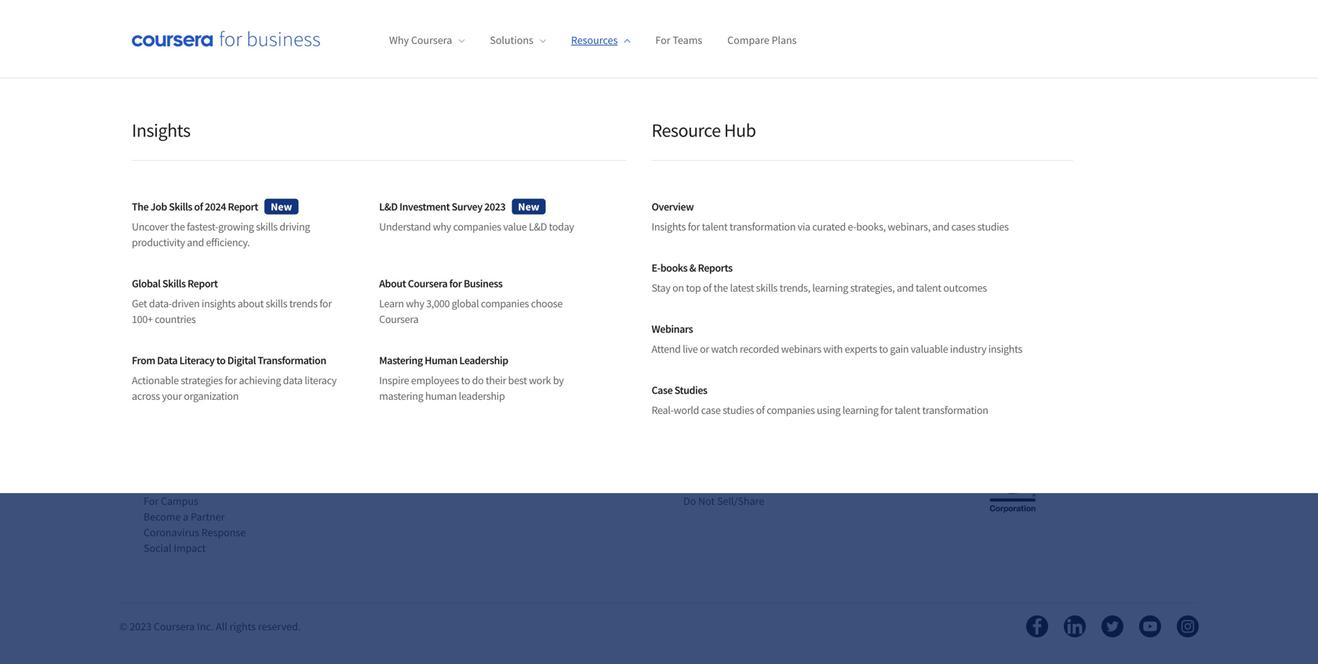 Task type: describe. For each thing, give the bounding box(es) containing it.
learners
[[413, 322, 453, 336]]

companies inside about coursera for business learn why 3,000 global companies choose coursera
[[481, 297, 529, 311]]

download on the app store image
[[953, 325, 1073, 360]]

drive
[[556, 37, 595, 61]]

and inside overview insights for talent transformation via curated e-books, webinars, and cases studies
[[932, 220, 949, 234]]

their inside we love that the coursera platform will allow us to provide a breadth of high quality programs and a learning experience that our employees can self-select into to drive their own personal development.
[[144, 62, 181, 86]]

our
[[269, 37, 295, 61]]

world
[[674, 403, 699, 417]]

&
[[689, 261, 696, 275]]

can
[[388, 37, 416, 61]]

solutions link
[[490, 33, 546, 47]]

your
[[162, 389, 182, 403]]

solutions
[[490, 33, 533, 47]]

coursera linkedin image
[[1064, 616, 1086, 638]]

e-
[[848, 220, 856, 234]]

2 vertical spatial for
[[144, 494, 159, 509]]

insights inside 'webinars attend live or watch recorded webinars with experts to gain valuable industry insights'
[[988, 342, 1022, 356]]

list for coursera
[[144, 321, 277, 556]]

accessibility
[[683, 400, 739, 414]]

why inside about coursera for business learn why 3,000 global companies choose coursera
[[406, 297, 424, 311]]

learning inside 'e-books & reports stay on top of the latest skills trends, learning strategies, and talent outcomes'
[[812, 281, 848, 295]]

reserved.
[[258, 620, 301, 634]]

2 horizontal spatial a
[[514, 12, 523, 35]]

and inside 'e-books & reports stay on top of the latest skills trends, learning strategies, and talent outcomes'
[[897, 281, 914, 295]]

plans
[[772, 33, 797, 47]]

blog link
[[413, 385, 434, 399]]

understand why companies value l&d today
[[379, 220, 574, 234]]

skills inside global skills report get data-driven insights about skills trends for 100+ countries
[[162, 277, 186, 291]]

investors link
[[683, 338, 725, 352]]

help link
[[683, 385, 705, 399]]

strategies,
[[850, 281, 895, 295]]

100+
[[132, 312, 153, 326]]

across
[[132, 389, 160, 403]]

compare
[[727, 33, 769, 47]]

transformation inside overview insights for talent transformation via curated e-books, webinars, and cases studies
[[730, 220, 796, 234]]

terms
[[683, 353, 712, 367]]

their inside the mastering human leadership inspire employees to do their best work by mastering human leadership
[[486, 373, 506, 388]]

studies inside overview insights for talent transformation via curated e-books, webinars, and cases studies
[[977, 220, 1009, 234]]

talent inside overview insights for talent transformation via curated e-books, webinars, and cases studies
[[702, 220, 728, 234]]

coursera for business image
[[132, 31, 320, 47]]

from data literacy to digital transformation actionable strategies for achieving data literacy across your organization
[[132, 353, 337, 403]]

coursera twitter image
[[1102, 616, 1124, 638]]

resources
[[571, 33, 618, 47]]

transformation
[[258, 353, 326, 368]]

sell/share
[[717, 494, 764, 509]]

gain
[[890, 342, 909, 356]]

why coursera link
[[389, 33, 465, 47]]

1 vertical spatial that
[[233, 37, 265, 61]]

personal
[[222, 62, 290, 86]]

or
[[700, 342, 709, 356]]

and inside the uncover the fastest-growing skills driving productivity and efficiency.
[[187, 235, 204, 250]]

case
[[701, 403, 721, 417]]

e-
[[652, 261, 660, 275]]

slavery
[[721, 479, 755, 493]]

human
[[425, 353, 457, 368]]

allow
[[458, 0, 500, 10]]

value
[[503, 220, 527, 234]]

press link
[[683, 322, 708, 336]]

global
[[452, 297, 479, 311]]

employees inside the mastering human leadership inspire employees to do their best work by mastering human leadership
[[411, 373, 459, 388]]

of inside case studies real-world case studies of companies using learning for talent transformation
[[756, 403, 765, 417]]

skills inside 'e-books & reports stay on top of the latest skills trends, learning strategies, and talent outcomes'
[[756, 281, 778, 295]]

attend
[[652, 342, 681, 356]]

rights
[[230, 620, 256, 634]]

actionable
[[132, 373, 179, 388]]

become
[[144, 510, 181, 524]]

mobile app
[[953, 285, 1028, 304]]

for inside about coursera for business learn why 3,000 global companies choose coursera
[[449, 277, 462, 291]]

social impact link
[[144, 542, 206, 556]]

leadership inside leadership careers catalog coursera plus
[[144, 353, 194, 367]]

for inside overview insights for talent transformation via curated e-books, webinars, and cases studies
[[688, 220, 700, 234]]

0 vertical spatial companies
[[453, 220, 501, 234]]

list for more
[[683, 321, 817, 509]]

coursera inside beta testers translators blog the coursera podcast
[[433, 400, 474, 414]]

we
[[153, 0, 177, 10]]

companies inside case studies real-world case studies of companies using learning for talent transformation
[[767, 403, 815, 417]]

coursera youtube image
[[1139, 616, 1161, 638]]

inc.
[[197, 620, 214, 634]]

1 horizontal spatial report
[[228, 200, 258, 214]]

contact list item
[[683, 415, 817, 431]]

us
[[504, 0, 522, 10]]

the inside we love that the coursera platform will allow us to provide a breadth of high quality programs and a learning experience that our employees can self-select into to drive their own personal development.
[[252, 0, 278, 10]]

reports
[[698, 261, 732, 275]]

with
[[823, 342, 843, 356]]

government
[[161, 479, 218, 493]]

work
[[529, 373, 551, 388]]

a inside for government for campus become a partner coronavirus response social impact
[[183, 510, 189, 524]]

cases
[[951, 220, 975, 234]]

coronavirus response link
[[144, 526, 246, 540]]

to inside the mastering human leadership inspire employees to do their best work by mastering human leadership
[[461, 373, 470, 388]]

insights inside global skills report get data-driven insights about skills trends for 100+ countries
[[202, 297, 236, 311]]

campus
[[161, 494, 198, 509]]

learning inside we love that the coursera platform will allow us to provide a breadth of high quality programs and a learning experience that our employees can self-select into to drive their own personal development.
[[527, 12, 591, 35]]

press
[[683, 322, 708, 336]]

business
[[464, 277, 503, 291]]

investment
[[399, 200, 450, 214]]

mobile
[[953, 285, 998, 304]]

careers link
[[144, 369, 178, 383]]

outcomes
[[943, 281, 987, 295]]

learning inside case studies real-world case studies of companies using learning for talent transformation
[[843, 403, 878, 417]]

beta testers link
[[413, 353, 469, 367]]

resources link
[[571, 33, 630, 47]]

e-books & reports stay on top of the latest skills trends, learning strategies, and talent outcomes
[[652, 261, 987, 295]]

productivity
[[132, 235, 185, 250]]

transformation inside case studies real-world case studies of companies using learning for talent transformation
[[922, 403, 988, 417]]

and inside we love that the coursera platform will allow us to provide a breadth of high quality programs and a learning experience that our employees can self-select into to drive their own personal development.
[[480, 12, 510, 35]]

the inside 'e-books & reports stay on top of the latest skills trends, learning strategies, and talent outcomes'
[[714, 281, 728, 295]]

literacy
[[179, 353, 214, 368]]

l&d investment survey 2023
[[379, 200, 505, 214]]

modern slavery statement do not sell/share
[[683, 479, 805, 509]]

investors
[[683, 338, 725, 352]]

for for for government for campus become a partner coronavirus response social impact
[[144, 479, 159, 493]]

© 2023 coursera inc. all rights reserved.
[[119, 620, 301, 634]]

compare plans
[[727, 33, 797, 47]]

talent inside 'e-books & reports stay on top of the latest skills trends, learning strategies, and talent outcomes'
[[916, 281, 941, 295]]

survey
[[452, 200, 482, 214]]

for for for teams
[[655, 33, 670, 47]]

to right us
[[525, 0, 542, 10]]

social
[[144, 542, 171, 556]]

own
[[185, 62, 218, 86]]

0 horizontal spatial 2023
[[130, 620, 151, 634]]

inspire
[[379, 373, 409, 388]]

translators link
[[413, 369, 465, 383]]

of left 2024
[[194, 200, 203, 214]]

report inside global skills report get data-driven insights about skills trends for 100+ countries
[[187, 277, 218, 291]]

the inside beta testers translators blog the coursera podcast
[[413, 400, 431, 414]]

about link
[[144, 322, 171, 336]]

organization
[[184, 389, 239, 403]]

case
[[652, 383, 673, 397]]

to inside 'webinars attend live or watch recorded webinars with experts to gain valuable industry insights'
[[879, 342, 888, 356]]

real-
[[652, 403, 674, 417]]

leadership inside the mastering human leadership inspire employees to do their best work by mastering human leadership
[[459, 353, 508, 368]]

we love that the coursera platform will allow us to provide a breadth of high quality programs and a learning experience that our employees can self-select into to drive their own personal development.
[[144, 0, 595, 86]]

get
[[132, 297, 147, 311]]

coursera instagram image
[[1177, 616, 1199, 638]]

about for about
[[144, 322, 171, 336]]

for campus link
[[144, 494, 198, 509]]



Task type: vqa. For each thing, say whether or not it's contained in the screenshot.


Task type: locate. For each thing, give the bounding box(es) containing it.
skills inside global skills report get data-driven insights about skills trends for 100+ countries
[[266, 297, 287, 311]]

their
[[144, 62, 181, 86], [486, 373, 506, 388]]

to right "into"
[[536, 37, 552, 61]]

studies right case
[[723, 403, 754, 417]]

1 horizontal spatial studies
[[977, 220, 1009, 234]]

1 vertical spatial companies
[[481, 297, 529, 311]]

achieving
[[239, 373, 281, 388]]

2 vertical spatial learning
[[843, 403, 878, 417]]

hub
[[724, 118, 756, 142]]

translators
[[413, 369, 465, 383]]

0 vertical spatial l&d
[[379, 200, 398, 214]]

human
[[425, 389, 457, 403]]

0 horizontal spatial report
[[187, 277, 218, 291]]

1 horizontal spatial leadership
[[459, 353, 508, 368]]

mastering
[[379, 353, 423, 368]]

that down breadth
[[233, 37, 265, 61]]

report up growing
[[228, 200, 258, 214]]

new up value
[[518, 200, 539, 214]]

companies down business
[[481, 297, 529, 311]]

companies left 'using'
[[767, 403, 815, 417]]

l&d
[[379, 200, 398, 214], [529, 220, 547, 234]]

for inside from data literacy to digital transformation actionable strategies for achieving data literacy across your organization
[[225, 373, 237, 388]]

0 vertical spatial the
[[132, 200, 149, 214]]

0 horizontal spatial leadership
[[144, 353, 194, 367]]

about up learn
[[379, 277, 406, 291]]

contact
[[683, 416, 719, 430]]

0 horizontal spatial about
[[144, 322, 171, 336]]

1 new from the left
[[271, 200, 292, 214]]

about
[[238, 297, 264, 311]]

response
[[201, 526, 246, 540]]

for left teams
[[655, 33, 670, 47]]

the inside the uncover the fastest-growing skills driving productivity and efficiency.
[[170, 220, 185, 234]]

countries
[[155, 312, 196, 326]]

list
[[144, 321, 277, 556], [413, 321, 547, 447], [683, 321, 817, 509]]

best
[[508, 373, 527, 388]]

webinars
[[652, 322, 693, 336]]

0 horizontal spatial transformation
[[730, 220, 796, 234]]

talent up reports
[[702, 220, 728, 234]]

to inside from data literacy to digital transformation actionable strategies for achieving data literacy across your organization
[[216, 353, 226, 368]]

their down experience
[[144, 62, 181, 86]]

the
[[252, 0, 278, 10], [170, 220, 185, 234], [714, 281, 728, 295]]

leadership careers catalog coursera plus
[[144, 353, 206, 414]]

0 vertical spatial why
[[433, 220, 451, 234]]

top
[[686, 281, 701, 295]]

l&d up understand
[[379, 200, 398, 214]]

1 vertical spatial insights
[[988, 342, 1022, 356]]

a
[[208, 12, 217, 35], [514, 12, 523, 35], [183, 510, 189, 524]]

1 horizontal spatial employees
[[411, 373, 459, 388]]

1 horizontal spatial transformation
[[922, 403, 988, 417]]

2 vertical spatial talent
[[895, 403, 920, 417]]

high
[[306, 12, 340, 35]]

1 horizontal spatial their
[[486, 373, 506, 388]]

1 vertical spatial about
[[144, 322, 171, 336]]

leadership up do
[[459, 353, 508, 368]]

the up 'productivity'
[[170, 220, 185, 234]]

l&d right value
[[529, 220, 547, 234]]

coursera facebook image
[[1026, 616, 1048, 638]]

0 vertical spatial learning
[[527, 12, 591, 35]]

for up global
[[449, 277, 462, 291]]

and down allow
[[480, 12, 510, 35]]

new for skills
[[271, 200, 292, 214]]

1 vertical spatial learning
[[812, 281, 848, 295]]

that up breadth
[[217, 0, 248, 10]]

0 vertical spatial for
[[655, 33, 670, 47]]

0 horizontal spatial new
[[271, 200, 292, 214]]

of inside 'e-books & reports stay on top of the latest skills trends, learning strategies, and talent outcomes'
[[703, 281, 712, 295]]

1 horizontal spatial list
[[413, 321, 547, 447]]

for inside global skills report get data-driven insights about skills trends for 100+ countries
[[319, 297, 332, 311]]

learning right 'using'
[[843, 403, 878, 417]]

coursera inside leadership careers catalog coursera plus
[[144, 400, 185, 414]]

valuable
[[911, 342, 948, 356]]

insights down overview
[[652, 220, 686, 234]]

skills right latest
[[756, 281, 778, 295]]

community
[[413, 285, 492, 304]]

transformation
[[730, 220, 796, 234], [922, 403, 988, 417]]

why left the 3,000 at the left of page
[[406, 297, 424, 311]]

1 horizontal spatial insights
[[652, 220, 686, 234]]

employees up human
[[411, 373, 459, 388]]

new for l&d
[[518, 200, 539, 214]]

a down us
[[514, 12, 523, 35]]

2 new from the left
[[518, 200, 539, 214]]

2024
[[205, 200, 226, 214]]

modern
[[683, 479, 719, 493]]

2 horizontal spatial list
[[683, 321, 817, 509]]

literacy
[[305, 373, 337, 388]]

2023 up understand why companies value l&d today
[[484, 200, 505, 214]]

1 leadership from the left
[[144, 353, 194, 367]]

3 list from the left
[[683, 321, 817, 509]]

talent down gain
[[895, 403, 920, 417]]

0 vertical spatial employees
[[299, 37, 384, 61]]

help
[[683, 385, 705, 399]]

understand
[[379, 220, 431, 234]]

overview
[[652, 200, 694, 214]]

for up become
[[144, 494, 159, 509]]

1 horizontal spatial a
[[208, 12, 217, 35]]

for down overview
[[688, 220, 700, 234]]

0 vertical spatial studies
[[977, 220, 1009, 234]]

webinars
[[781, 342, 821, 356]]

transformation down industry
[[922, 403, 988, 417]]

0 vertical spatial 2023
[[484, 200, 505, 214]]

0 vertical spatial that
[[217, 0, 248, 10]]

about for about coursera for business learn why 3,000 global companies choose coursera
[[379, 277, 406, 291]]

to left gain
[[879, 342, 888, 356]]

the down reports
[[714, 281, 728, 295]]

2 list from the left
[[413, 321, 547, 447]]

1 vertical spatial report
[[187, 277, 218, 291]]

employees inside we love that the coursera platform will allow us to provide a breadth of high quality programs and a learning experience that our employees can self-select into to drive their own personal development.
[[299, 37, 384, 61]]

1 horizontal spatial l&d
[[529, 220, 547, 234]]

1 horizontal spatial the
[[252, 0, 278, 10]]

2 vertical spatial companies
[[767, 403, 815, 417]]

0 vertical spatial skills
[[256, 220, 278, 234]]

data
[[283, 373, 303, 388]]

0 horizontal spatial insights
[[202, 297, 236, 311]]

learning right trends, in the top right of the page
[[812, 281, 848, 295]]

the down blog link
[[413, 400, 431, 414]]

1 list from the left
[[144, 321, 277, 556]]

learners link
[[413, 322, 453, 336]]

0 horizontal spatial l&d
[[379, 200, 398, 214]]

stay
[[652, 281, 670, 295]]

beta testers translators blog the coursera podcast
[[413, 353, 513, 414]]

industry
[[950, 342, 986, 356]]

to left digital at bottom left
[[216, 353, 226, 368]]

careers
[[144, 369, 178, 383]]

1 vertical spatial 2023
[[130, 620, 151, 634]]

2023 right ©
[[130, 620, 151, 634]]

about down data-
[[144, 322, 171, 336]]

list containing press
[[683, 321, 817, 509]]

skills up driven
[[162, 277, 186, 291]]

platform
[[355, 0, 423, 10]]

to
[[525, 0, 542, 10], [536, 37, 552, 61], [879, 342, 888, 356], [216, 353, 226, 368], [461, 373, 470, 388]]

1 horizontal spatial about
[[379, 277, 406, 291]]

why coursera
[[389, 33, 452, 47]]

the job skills of 2024 report
[[132, 200, 258, 214]]

will
[[427, 0, 454, 10]]

0 horizontal spatial the
[[170, 220, 185, 234]]

1 horizontal spatial new
[[518, 200, 539, 214]]

0 horizontal spatial a
[[183, 510, 189, 524]]

skills inside the uncover the fastest-growing skills driving productivity and efficiency.
[[256, 220, 278, 234]]

1 vertical spatial insights
[[652, 220, 686, 234]]

1 vertical spatial skills
[[162, 277, 186, 291]]

of right 'accessibility'
[[756, 403, 765, 417]]

list containing learners
[[413, 321, 547, 447]]

insights inside overview insights for talent transformation via curated e-books, webinars, and cases studies
[[652, 220, 686, 234]]

via
[[798, 220, 810, 234]]

1 vertical spatial for
[[144, 479, 159, 493]]

digital
[[227, 353, 256, 368]]

of up our
[[286, 12, 302, 35]]

leadership
[[144, 353, 194, 367], [459, 353, 508, 368]]

their right do
[[486, 373, 506, 388]]

studies right "cases"
[[977, 220, 1009, 234]]

1 vertical spatial the
[[413, 400, 431, 414]]

about inside about coursera for business learn why 3,000 global companies choose coursera
[[379, 277, 406, 291]]

skills right the job
[[169, 200, 192, 214]]

statement
[[757, 479, 805, 493]]

from
[[132, 353, 155, 368]]

1 vertical spatial their
[[486, 373, 506, 388]]

0 horizontal spatial list
[[144, 321, 277, 556]]

the left the job
[[132, 200, 149, 214]]

l'oreal logo image
[[144, 127, 223, 145]]

latest
[[730, 281, 754, 295]]

talent inside case studies real-world case studies of companies using learning for talent transformation
[[895, 403, 920, 417]]

insights down 'own'
[[132, 118, 190, 142]]

companies down survey
[[453, 220, 501, 234]]

1 vertical spatial skills
[[756, 281, 778, 295]]

catalog link
[[144, 385, 179, 399]]

for down digital at bottom left
[[225, 373, 237, 388]]

do not sell/share link
[[683, 494, 764, 509]]

skills right about
[[266, 297, 287, 311]]

0 horizontal spatial employees
[[299, 37, 384, 61]]

on
[[672, 281, 684, 295]]

for right trends
[[319, 297, 332, 311]]

insights right industry
[[988, 342, 1022, 356]]

0 vertical spatial talent
[[702, 220, 728, 234]]

a down campus
[[183, 510, 189, 524]]

testers
[[436, 353, 469, 367]]

using
[[817, 403, 841, 417]]

blog
[[413, 385, 434, 399]]

teams
[[673, 33, 702, 47]]

skills left 'driving' on the top of page
[[256, 220, 278, 234]]

webinars,
[[888, 220, 930, 234]]

learning
[[527, 12, 591, 35], [812, 281, 848, 295], [843, 403, 878, 417]]

0 vertical spatial skills
[[169, 200, 192, 214]]

experience
[[144, 37, 229, 61]]

1 horizontal spatial 2023
[[484, 200, 505, 214]]

mastering human leadership inspire employees to do their best work by mastering human leadership
[[379, 353, 564, 403]]

leadership up careers
[[144, 353, 194, 367]]

2 leadership from the left
[[459, 353, 508, 368]]

talent left outcomes
[[916, 281, 941, 295]]

for up for campus link
[[144, 479, 159, 493]]

0 vertical spatial insights
[[132, 118, 190, 142]]

1 vertical spatial employees
[[411, 373, 459, 388]]

logo of certified b corporation image
[[980, 427, 1045, 521]]

more
[[683, 285, 717, 304]]

help accessibility contact
[[683, 385, 739, 430]]

the up breadth
[[252, 0, 278, 10]]

and left "cases"
[[932, 220, 949, 234]]

why down l&d investment survey 2023
[[433, 220, 451, 234]]

1 vertical spatial studies
[[723, 403, 754, 417]]

2 vertical spatial skills
[[266, 297, 287, 311]]

0 vertical spatial about
[[379, 277, 406, 291]]

breadth
[[221, 12, 283, 35]]

0 vertical spatial insights
[[202, 297, 236, 311]]

2 vertical spatial the
[[714, 281, 728, 295]]

and down fastest-
[[187, 235, 204, 250]]

new up 'driving' on the top of page
[[271, 200, 292, 214]]

1 vertical spatial talent
[[916, 281, 941, 295]]

the
[[132, 200, 149, 214], [413, 400, 431, 414]]

terms list item
[[683, 352, 817, 368]]

coursera inside we love that the coursera platform will allow us to provide a breadth of high quality programs and a learning experience that our employees can self-select into to drive their own personal development.
[[282, 0, 351, 10]]

to left do
[[461, 373, 470, 388]]

1 vertical spatial the
[[170, 220, 185, 234]]

transformation left via
[[730, 220, 796, 234]]

learn
[[379, 297, 404, 311]]

for inside case studies real-world case studies of companies using learning for talent transformation
[[880, 403, 893, 417]]

trends,
[[780, 281, 810, 295]]

for
[[655, 33, 670, 47], [144, 479, 159, 493], [144, 494, 159, 509]]

and right "strategies,"
[[897, 281, 914, 295]]

strategies
[[181, 373, 223, 388]]

uncover the fastest-growing skills driving productivity and efficiency.
[[132, 220, 310, 250]]

insights left about
[[202, 297, 236, 311]]

0 horizontal spatial insights
[[132, 118, 190, 142]]

learning up drive
[[527, 12, 591, 35]]

0 vertical spatial transformation
[[730, 220, 796, 234]]

that
[[217, 0, 248, 10], [233, 37, 265, 61]]

insights
[[132, 118, 190, 142], [652, 220, 686, 234]]

0 horizontal spatial studies
[[723, 403, 754, 417]]

0 vertical spatial report
[[228, 200, 258, 214]]

1 horizontal spatial insights
[[988, 342, 1022, 356]]

plus
[[187, 400, 206, 414]]

today
[[549, 220, 574, 234]]

employees up development.
[[299, 37, 384, 61]]

of right top on the right of the page
[[703, 281, 712, 295]]

get it on google play image
[[953, 372, 1073, 407]]

for right 'using'
[[880, 403, 893, 417]]

press investors terms
[[683, 322, 725, 367]]

fastest-
[[187, 220, 218, 234]]

coursera
[[282, 0, 351, 10], [411, 33, 452, 47], [408, 277, 447, 291], [144, 285, 203, 304], [379, 312, 419, 326], [144, 400, 185, 414], [433, 400, 474, 414], [154, 620, 195, 634]]

1 horizontal spatial the
[[413, 400, 431, 414]]

uncover
[[132, 220, 168, 234]]

of inside we love that the coursera platform will allow us to provide a breadth of high quality programs and a learning experience that our employees can self-select into to drive their own personal development.
[[286, 12, 302, 35]]

0 vertical spatial the
[[252, 0, 278, 10]]

compare plans link
[[727, 33, 797, 47]]

3,000
[[426, 297, 450, 311]]

1 horizontal spatial why
[[433, 220, 451, 234]]

list for community
[[413, 321, 547, 447]]

1 vertical spatial why
[[406, 297, 424, 311]]

coursera plus link
[[144, 400, 206, 414]]

1 vertical spatial transformation
[[922, 403, 988, 417]]

2 horizontal spatial the
[[714, 281, 728, 295]]

0 horizontal spatial why
[[406, 297, 424, 311]]

a down love
[[208, 12, 217, 35]]

studies inside case studies real-world case studies of companies using learning for talent transformation
[[723, 403, 754, 417]]

trends
[[289, 297, 318, 311]]

report up driven
[[187, 277, 218, 291]]

1 vertical spatial l&d
[[529, 220, 547, 234]]

list containing about
[[144, 321, 277, 556]]

employees
[[299, 37, 384, 61], [411, 373, 459, 388]]

0 horizontal spatial the
[[132, 200, 149, 214]]

podcast
[[476, 400, 513, 414]]

0 vertical spatial their
[[144, 62, 181, 86]]

0 horizontal spatial their
[[144, 62, 181, 86]]



